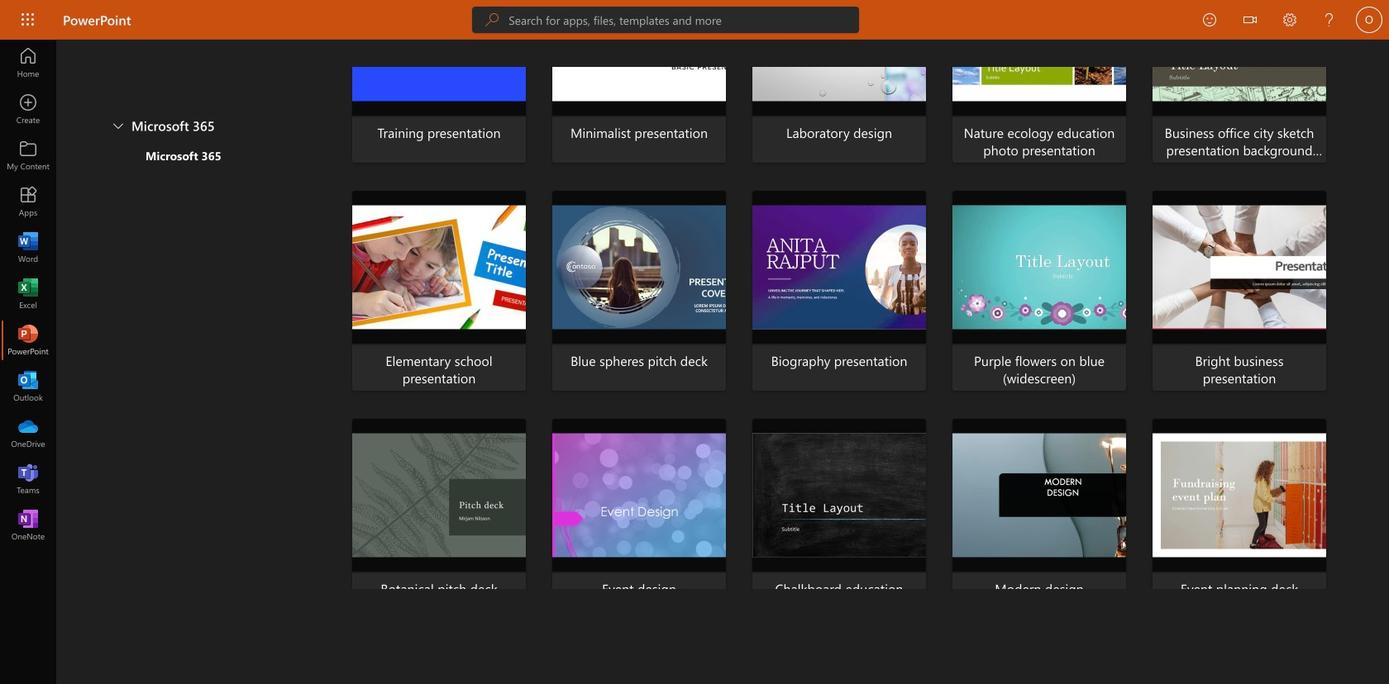 Task type: describe. For each thing, give the bounding box(es) containing it.
excel image
[[20, 286, 36, 303]]

apps image
[[20, 193, 36, 210]]

onedrive image
[[20, 425, 36, 442]]

home image
[[20, 55, 36, 71]]



Task type: locate. For each thing, give the bounding box(es) containing it.
navigation
[[0, 40, 56, 549]]

None search field
[[472, 7, 859, 33]]

option
[[119, 147, 308, 170]]

my content image
[[20, 147, 36, 164]]

Search box. Suggestions appear as you type. search field
[[509, 7, 859, 33]]

powerpoint image
[[20, 332, 36, 349]]

main content
[[56, 0, 1389, 619]]

create image
[[20, 101, 36, 117]]

teams image
[[20, 471, 36, 488]]

onenote image
[[20, 518, 36, 534]]

banner
[[0, 0, 1389, 43]]

application
[[0, 0, 1389, 685]]

word image
[[20, 240, 36, 256]]

outlook image
[[20, 379, 36, 395]]



Task type: vqa. For each thing, say whether or not it's contained in the screenshot.
Home IMAGE
yes



